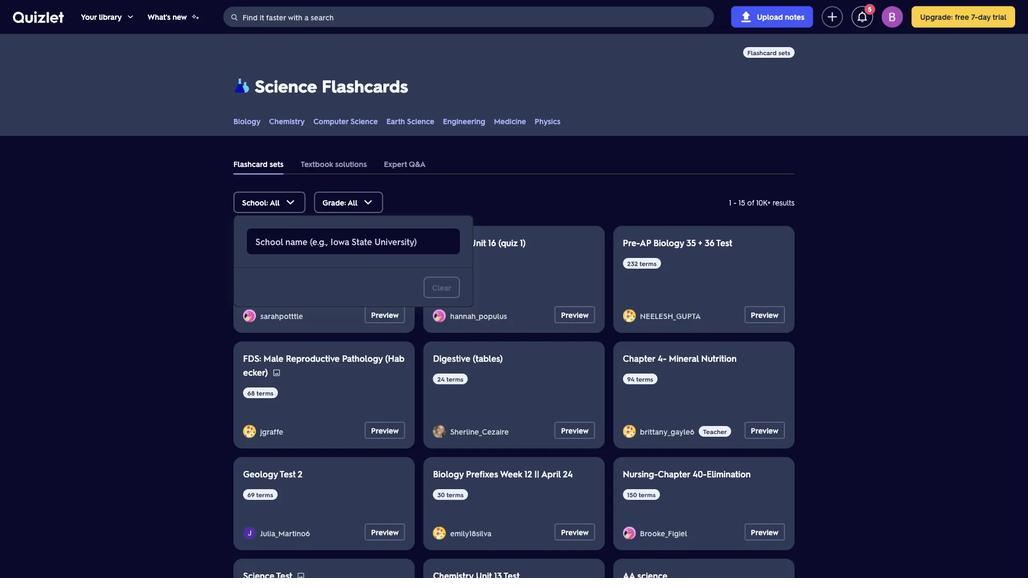 Task type: vqa. For each thing, say whether or not it's contained in the screenshot.


Task type: locate. For each thing, give the bounding box(es) containing it.
all
[[270, 198, 280, 207], [348, 198, 358, 207]]

science for earth science
[[407, 116, 435, 126]]

1 vertical spatial flashcard sets
[[234, 159, 284, 169]]

0 horizontal spatial flashcard sets
[[234, 159, 284, 169]]

5 button
[[852, 4, 876, 28]]

profile picture image for biology- unit 16 (quiz 1)
[[433, 310, 446, 323]]

nursing-
[[623, 469, 658, 480]]

mineral
[[669, 353, 699, 364]]

test right 36
[[717, 237, 733, 248]]

232
[[628, 259, 638, 268]]

caret down image inside 'your library' "button"
[[126, 13, 135, 21]]

0 horizontal spatial chapter
[[623, 353, 656, 364]]

preview
[[371, 310, 399, 320], [561, 310, 589, 320], [751, 310, 779, 320], [371, 426, 399, 436], [561, 426, 589, 436], [751, 426, 779, 436], [371, 528, 399, 537], [561, 528, 589, 537], [751, 528, 779, 537]]

all for school: all
[[270, 198, 280, 207]]

profile picture image left "brooke_figiel"
[[623, 527, 636, 540]]

biology for biology
[[234, 116, 261, 126]]

biology up 30 terms
[[433, 469, 464, 480]]

24 down digestive
[[438, 375, 445, 383]]

preview button for week
[[555, 524, 595, 541]]

0 horizontal spatial all
[[270, 198, 280, 207]]

(quiz
[[499, 237, 518, 248]]

profile picture image left neelesh_gupta
[[623, 310, 636, 323]]

fds:
[[243, 353, 261, 364]]

caret down image right school: all
[[284, 196, 297, 209]]

7-
[[972, 12, 979, 22]]

terms right 150
[[639, 491, 656, 499]]

School name (e.g., Iowa State University) text field
[[256, 231, 452, 252]]

1 horizontal spatial chapter
[[658, 469, 691, 480]]

24 terms
[[438, 375, 464, 383]]

medicine link
[[494, 116, 526, 126]]

preview for mineral
[[751, 426, 779, 436]]

1 horizontal spatial all
[[348, 198, 358, 207]]

medicine
[[494, 116, 526, 126]]

profile picture image for chapter 4- mineral nutrition
[[623, 425, 636, 438]]

day
[[979, 12, 991, 22]]

image image down 'male'
[[272, 369, 281, 377]]

sarahpotttle
[[260, 311, 303, 321]]

ap
[[640, 237, 652, 248]]

terms for pre-ap biology 35 + 36 test
[[640, 259, 657, 268]]

preview for biology
[[751, 310, 779, 320]]

science left earth
[[351, 116, 378, 126]]

search image
[[230, 13, 239, 22]]

biology down science image
[[234, 116, 261, 126]]

profile picture image left 'brittany_gayle6' at bottom
[[623, 425, 636, 438]]

soph honors chemistry midyear study g uide link
[[243, 237, 401, 262]]

chapter left the '40-'
[[658, 469, 691, 480]]

upgrade: free 7-day trial
[[921, 12, 1007, 22]]

emily18silva
[[450, 529, 492, 538]]

science image
[[234, 77, 251, 94]]

test left 2
[[280, 469, 296, 480]]

profile picture image left sherline_cezaire
[[433, 425, 446, 438]]

30
[[438, 491, 445, 499]]

digestive (tables) link
[[433, 353, 503, 364]]

(hab
[[385, 353, 405, 364]]

earth science link
[[387, 116, 435, 126]]

preview for 40-
[[751, 528, 779, 537]]

computer science
[[314, 116, 378, 126]]

biology
[[234, 116, 261, 126], [654, 237, 685, 248], [433, 469, 464, 480]]

chapter 4- mineral nutrition link
[[623, 353, 737, 364]]

all inside grade: all popup button
[[348, 198, 358, 207]]

0 vertical spatial biology
[[234, 116, 261, 126]]

sets up school: all popup button
[[270, 159, 284, 169]]

0 horizontal spatial sets
[[270, 159, 284, 169]]

earth
[[387, 116, 405, 126]]

chapter
[[623, 353, 656, 364], [658, 469, 691, 480]]

0 horizontal spatial flashcard
[[234, 159, 268, 169]]

profile picture image left emily18silva
[[433, 527, 446, 540]]

1
[[730, 198, 732, 207]]

terms right 69
[[256, 491, 274, 499]]

1 vertical spatial image image
[[272, 369, 281, 377]]

1 horizontal spatial biology
[[433, 469, 464, 480]]

15
[[739, 198, 746, 207]]

caret down image right grade: all
[[362, 196, 375, 209]]

biology left 35
[[654, 237, 685, 248]]

upload image
[[740, 10, 753, 23]]

4-
[[658, 353, 667, 364]]

flashcard sets inside tab list
[[234, 159, 284, 169]]

science right earth
[[407, 116, 435, 126]]

flashcard
[[748, 48, 777, 57], [234, 159, 268, 169]]

create image
[[826, 10, 839, 23]]

1)
[[520, 237, 526, 248]]

terms right 232
[[640, 259, 657, 268]]

engineering link
[[443, 116, 486, 126]]

2 vertical spatial biology
[[433, 469, 464, 480]]

12
[[525, 469, 532, 480]]

textbook
[[301, 159, 333, 169]]

flashcard down upload
[[748, 48, 777, 57]]

profile picture image left sarahpotttle
[[243, 310, 256, 323]]

upload
[[757, 12, 783, 22]]

0 vertical spatial image image
[[265, 253, 274, 262]]

pre-
[[623, 237, 640, 248]]

profile picture image for geology test 2
[[243, 527, 256, 540]]

terms right 68 on the left of page
[[257, 389, 274, 397]]

test
[[717, 237, 733, 248], [280, 469, 296, 480]]

image image for male
[[272, 369, 281, 377]]

profile picture image left julia_martino6
[[243, 527, 256, 540]]

hannah_populus link
[[450, 311, 512, 321]]

image image
[[265, 253, 274, 262], [272, 369, 281, 377], [297, 573, 305, 579]]

1 vertical spatial chapter
[[658, 469, 691, 480]]

0 vertical spatial chapter
[[623, 353, 656, 364]]

biology prefixes week 12 || april 24 link
[[433, 469, 573, 480]]

profile picture image for digestive (tables)
[[433, 425, 446, 438]]

soph honors chemistry midyear study g uide
[[243, 237, 401, 262]]

35
[[687, 237, 696, 248]]

sets inside the flashcard sets link
[[270, 159, 284, 169]]

36
[[705, 237, 715, 248]]

sets down upload notes
[[779, 48, 791, 57]]

digestive
[[433, 353, 471, 364]]

68 terms
[[248, 389, 274, 397]]

27 terms
[[438, 259, 463, 268]]

tab list containing flashcard sets
[[225, 153, 804, 175]]

1 vertical spatial 24
[[563, 469, 573, 480]]

hannah_populus
[[450, 311, 507, 321]]

terms right 30
[[447, 491, 464, 499]]

quizlet image
[[13, 11, 64, 23], [13, 11, 64, 23]]

flashcard sets down upload
[[748, 48, 791, 57]]

preview for 16
[[561, 310, 589, 320]]

profile picture image down clear
[[433, 310, 446, 323]]

flashcard sets up school: all
[[234, 159, 284, 169]]

image image right uide
[[265, 253, 274, 262]]

terms for geology test 2
[[256, 491, 274, 499]]

neelesh_gupta
[[640, 311, 701, 321]]

caret down image for grade: all
[[362, 196, 375, 209]]

textbook solutions link
[[301, 153, 367, 175]]

science for computer science
[[351, 116, 378, 126]]

all inside school: all popup button
[[270, 198, 280, 207]]

flashcard up school: at the top of page
[[234, 159, 268, 169]]

2 horizontal spatial science
[[407, 116, 435, 126]]

caret down image inside grade: all popup button
[[362, 196, 375, 209]]

1 horizontal spatial sets
[[779, 48, 791, 57]]

1 all from the left
[[270, 198, 280, 207]]

earth science
[[387, 116, 435, 126]]

2 all from the left
[[348, 198, 358, 207]]

all right grade:
[[348, 198, 358, 207]]

terms down digestive
[[447, 375, 464, 383]]

terms for nursing-chapter 40-elimination
[[639, 491, 656, 499]]

1 vertical spatial test
[[280, 469, 296, 480]]

24 right the april
[[563, 469, 573, 480]]

0 vertical spatial test
[[717, 237, 733, 248]]

april
[[542, 469, 561, 480]]

chemistry
[[269, 116, 305, 126]]

profile picture image
[[882, 6, 904, 28], [243, 310, 256, 323], [433, 310, 446, 323], [623, 310, 636, 323], [243, 425, 256, 438], [433, 425, 446, 438], [623, 425, 636, 438], [243, 527, 256, 540], [433, 527, 446, 540], [623, 527, 636, 540]]

flashcard sets
[[748, 48, 791, 57], [234, 159, 284, 169]]

fds: male reproductive pathology (hab ecker) link
[[243, 353, 405, 378]]

expert
[[384, 159, 407, 169]]

27
[[438, 259, 444, 268]]

pre-ap biology 35 + 36 test
[[623, 237, 733, 248]]

computer
[[314, 116, 349, 126]]

soph
[[243, 237, 263, 248]]

1 vertical spatial biology
[[654, 237, 685, 248]]

terms right 27
[[446, 259, 463, 268]]

library
[[99, 12, 122, 22]]

1 horizontal spatial flashcard
[[748, 48, 777, 57]]

ecker)
[[243, 367, 268, 378]]

1 vertical spatial sets
[[270, 159, 284, 169]]

terms for chapter 4- mineral nutrition
[[637, 375, 654, 383]]

(tables)
[[473, 353, 503, 364]]

1 horizontal spatial flashcard sets
[[748, 48, 791, 57]]

1 horizontal spatial test
[[717, 237, 733, 248]]

caret down image
[[126, 13, 135, 21], [284, 196, 297, 209], [362, 196, 375, 209]]

caret down image right library
[[126, 13, 135, 21]]

terms right 116
[[257, 273, 274, 282]]

terms right 94
[[637, 375, 654, 383]]

None search field
[[223, 7, 715, 27]]

1 horizontal spatial science
[[351, 116, 378, 126]]

textbook solutions
[[301, 159, 367, 169]]

profile picture image for nursing-chapter 40-elimination
[[623, 527, 636, 540]]

2 horizontal spatial biology
[[654, 237, 685, 248]]

biology-
[[433, 237, 468, 248]]

science up chemistry
[[255, 74, 317, 97]]

150
[[628, 491, 637, 499]]

tab list
[[225, 153, 804, 175]]

116 terms
[[248, 273, 274, 282]]

0 horizontal spatial caret down image
[[126, 13, 135, 21]]

science flashcards
[[255, 74, 408, 97]]

chapter up 94 terms at the bottom
[[623, 353, 656, 364]]

94
[[628, 375, 635, 383]]

all right school: at the top of page
[[270, 198, 280, 207]]

24
[[438, 375, 445, 383], [563, 469, 573, 480]]

2 horizontal spatial caret down image
[[362, 196, 375, 209]]

1 horizontal spatial caret down image
[[284, 196, 297, 209]]

0 vertical spatial 24
[[438, 375, 445, 383]]

None field
[[247, 229, 460, 255]]

0 vertical spatial flashcard sets
[[748, 48, 791, 57]]

chemistry link
[[269, 116, 305, 126]]

image image down julia_martino6 link
[[297, 573, 305, 579]]

0 horizontal spatial biology
[[234, 116, 261, 126]]

caret down image inside school: all popup button
[[284, 196, 297, 209]]

30 terms
[[438, 491, 464, 499]]

1 vertical spatial flashcard
[[234, 159, 268, 169]]

profile picture image right 5 on the right top of page
[[882, 6, 904, 28]]



Task type: describe. For each thing, give the bounding box(es) containing it.
232 terms
[[628, 259, 657, 268]]

grade: all button
[[314, 192, 383, 213]]

69
[[248, 491, 255, 499]]

of
[[748, 198, 755, 207]]

sherline_cezaire
[[450, 427, 509, 437]]

sarahpotttle link
[[260, 311, 308, 321]]

computer science link
[[314, 116, 378, 126]]

preview button for 40-
[[745, 524, 785, 541]]

Search text field
[[243, 7, 711, 27]]

Search field
[[224, 7, 714, 27]]

what's new link
[[148, 0, 200, 34]]

preview button for 16
[[555, 306, 595, 324]]

upgrade: free 7-day trial button
[[912, 6, 1016, 28]]

2 vertical spatial image image
[[297, 573, 305, 579]]

uide
[[243, 251, 261, 262]]

0 vertical spatial sets
[[779, 48, 791, 57]]

your library button
[[81, 0, 135, 34]]

terms for digestive (tables)
[[447, 375, 464, 383]]

brittany_gayle6 link
[[640, 427, 699, 437]]

brooke_figiel
[[640, 529, 688, 538]]

biology- unit 16 (quiz 1) link
[[433, 237, 526, 248]]

physics
[[535, 116, 561, 126]]

school: all button
[[234, 192, 306, 213]]

caret down image for school: all
[[284, 196, 297, 209]]

julia_martino6
[[260, 529, 310, 538]]

expert q&a link
[[384, 153, 426, 175]]

pathology
[[342, 353, 383, 364]]

grade: all
[[323, 198, 358, 207]]

prefixes
[[466, 469, 498, 480]]

geology test 2
[[243, 469, 303, 480]]

midyear
[[337, 237, 369, 248]]

biology link
[[234, 116, 261, 126]]

honors
[[265, 237, 293, 248]]

what's
[[148, 12, 171, 22]]

physics link
[[535, 116, 561, 126]]

nursing-chapter 40-elimination link
[[623, 469, 751, 480]]

terms for biology- unit 16 (quiz 1)
[[446, 259, 463, 268]]

preview for week
[[561, 528, 589, 537]]

all for grade: all
[[348, 198, 358, 207]]

biology- unit 16 (quiz 1)
[[433, 237, 526, 248]]

clear
[[432, 283, 452, 293]]

nutrition
[[702, 353, 737, 364]]

notes
[[785, 12, 805, 22]]

1 quizlet image from the top
[[13, 11, 64, 23]]

sparkle image
[[191, 13, 200, 21]]

biology for biology prefixes week 12 || april 24
[[433, 469, 464, 480]]

biology prefixes week 12 || april 24
[[433, 469, 573, 480]]

profile picture image left jgraffe
[[243, 425, 256, 438]]

digestive (tables)
[[433, 353, 503, 364]]

10k+
[[757, 198, 771, 207]]

16
[[488, 237, 496, 248]]

preview button for biology
[[745, 306, 785, 324]]

upload notes button
[[732, 6, 814, 28]]

reproductive
[[286, 353, 340, 364]]

-
[[734, 198, 737, 207]]

solutions
[[335, 159, 367, 169]]

116
[[248, 273, 256, 282]]

1 - 15 of 10k+ results
[[730, 198, 795, 207]]

unit
[[470, 237, 486, 248]]

julia_martino6 link
[[260, 529, 315, 538]]

bell image
[[856, 10, 869, 23]]

0 horizontal spatial test
[[280, 469, 296, 480]]

flashcard sets link
[[234, 153, 284, 175]]

nursing-chapter 40-elimination
[[623, 469, 751, 480]]

school: all
[[242, 198, 280, 207]]

brittany_gayle6
[[640, 427, 695, 437]]

week
[[500, 469, 523, 480]]

teacher
[[704, 428, 727, 436]]

upload notes
[[757, 12, 805, 22]]

69 terms
[[248, 491, 274, 499]]

150 terms
[[628, 491, 656, 499]]

clear button
[[424, 277, 460, 298]]

trial
[[993, 12, 1007, 22]]

68
[[248, 389, 255, 397]]

free
[[955, 12, 970, 22]]

terms for biology prefixes week 12 || april 24
[[447, 491, 464, 499]]

study
[[371, 237, 393, 248]]

sherline_cezaire link
[[450, 427, 513, 437]]

0 horizontal spatial science
[[255, 74, 317, 97]]

0 vertical spatial flashcard
[[748, 48, 777, 57]]

brooke_figiel link
[[640, 529, 692, 538]]

your library
[[81, 12, 122, 22]]

flashcards
[[322, 74, 408, 97]]

upgrade:
[[921, 12, 953, 22]]

profile picture image for biology prefixes week 12 || april 24
[[433, 527, 446, 540]]

jgraffe link
[[260, 427, 288, 437]]

grade:
[[323, 198, 346, 207]]

image image for honors
[[265, 253, 274, 262]]

g
[[395, 237, 401, 248]]

male
[[264, 353, 284, 364]]

flashcard inside tab list
[[234, 159, 268, 169]]

1 horizontal spatial 24
[[563, 469, 573, 480]]

preview for 2
[[371, 528, 399, 537]]

results
[[773, 198, 795, 207]]

pre-ap biology 35 + 36 test link
[[623, 237, 733, 248]]

fds: male reproductive pathology (hab ecker)
[[243, 353, 405, 378]]

profile picture image for pre-ap biology 35 + 36 test
[[623, 310, 636, 323]]

expert q&a
[[384, 159, 426, 169]]

preview button for 2
[[365, 524, 405, 541]]

chemistry
[[295, 237, 334, 248]]

chapter 4- mineral nutrition
[[623, 353, 737, 364]]

2 quizlet image from the top
[[13, 11, 64, 23]]

preview button for mineral
[[745, 422, 785, 439]]

5
[[869, 6, 872, 13]]

geology
[[243, 469, 278, 480]]

0 horizontal spatial 24
[[438, 375, 445, 383]]



